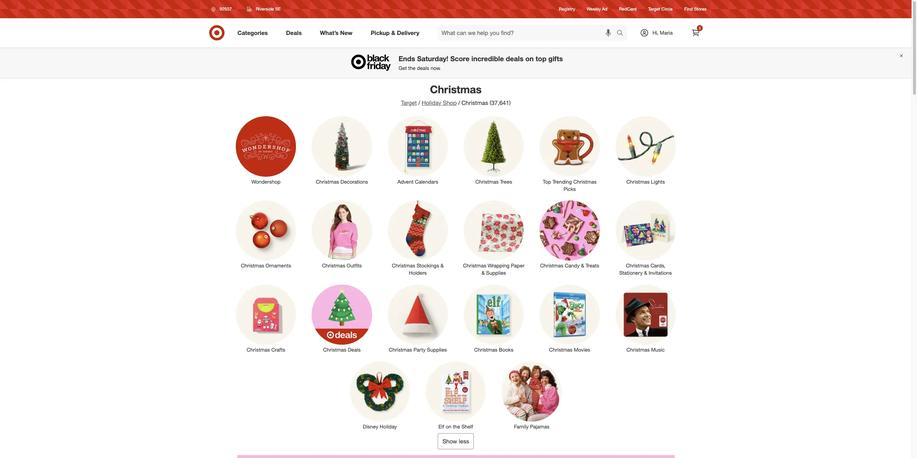 Task type: vqa. For each thing, say whether or not it's contained in the screenshot.
Fresh Grocery
no



Task type: locate. For each thing, give the bounding box(es) containing it.
holiday right disney
[[380, 424, 397, 430]]

christmas for christmas candy & treats
[[540, 263, 564, 269]]

show less button
[[438, 433, 474, 450]]

christmas outfits link
[[307, 199, 377, 270]]

& inside christmas wrapping paper & supplies
[[482, 270, 485, 276]]

stores
[[694, 6, 707, 12]]

deals left now.
[[417, 65, 429, 71]]

invitations
[[649, 270, 672, 276]]

less
[[459, 438, 469, 445]]

ad
[[602, 6, 608, 12]]

& inside christmas cards, stationery & invitations
[[644, 270, 648, 276]]

carousel region
[[237, 455, 675, 458]]

christmas
[[430, 83, 482, 96], [462, 99, 488, 106], [316, 179, 339, 185], [476, 179, 499, 185], [574, 179, 597, 185], [627, 179, 650, 185], [241, 263, 264, 269], [322, 263, 345, 269], [392, 263, 415, 269], [463, 263, 487, 269], [540, 263, 564, 269], [626, 263, 650, 269], [247, 347, 270, 353], [323, 347, 347, 353], [389, 347, 412, 353], [474, 347, 498, 353], [550, 347, 573, 353], [627, 347, 650, 353]]

christmas for christmas books
[[474, 347, 498, 353]]

christmas ornaments link
[[231, 199, 301, 270]]

1 vertical spatial supplies
[[427, 347, 447, 353]]

0 horizontal spatial supplies
[[427, 347, 447, 353]]

christmas lights link
[[611, 115, 681, 185]]

redcard
[[620, 6, 637, 12]]

what's
[[320, 29, 339, 36]]

what's new link
[[314, 25, 362, 41]]

holiday
[[422, 99, 441, 106], [380, 424, 397, 430]]

1 horizontal spatial holiday
[[422, 99, 441, 106]]

find stores
[[685, 6, 707, 12]]

1 vertical spatial holiday
[[380, 424, 397, 430]]

0 horizontal spatial the
[[408, 65, 416, 71]]

pickup & delivery
[[371, 29, 420, 36]]

find
[[685, 6, 693, 12]]

hi,
[[653, 30, 659, 36]]

disney holiday link
[[345, 360, 415, 431]]

trees
[[500, 179, 512, 185]]

1 vertical spatial the
[[453, 424, 460, 430]]

new
[[340, 29, 353, 36]]

categories
[[238, 29, 268, 36]]

1 vertical spatial on
[[446, 424, 452, 430]]

se
[[275, 6, 281, 12]]

/ right shop
[[458, 99, 460, 106]]

0 horizontal spatial deals
[[417, 65, 429, 71]]

/ right target "link"
[[419, 99, 420, 106]]

the right get
[[408, 65, 416, 71]]

christmas music link
[[611, 283, 681, 354]]

christmas candy & treats
[[540, 263, 600, 269]]

on left top
[[526, 55, 534, 63]]

search
[[614, 30, 631, 37]]

0 horizontal spatial /
[[419, 99, 420, 106]]

supplies right "party"
[[427, 347, 447, 353]]

registry
[[559, 6, 575, 12]]

christmas cards, stationery & invitations
[[620, 263, 672, 276]]

target left circle in the top right of the page
[[649, 6, 661, 12]]

holiday shop link
[[422, 99, 457, 106]]

/
[[419, 99, 420, 106], [458, 99, 460, 106]]

1 horizontal spatial on
[[526, 55, 534, 63]]

target circle link
[[649, 6, 673, 12]]

movies
[[574, 347, 590, 353]]

weekly ad link
[[587, 6, 608, 12]]

0 vertical spatial deals
[[286, 29, 302, 36]]

supplies inside christmas wrapping paper & supplies
[[486, 270, 506, 276]]

christmas cards, stationery & invitations link
[[611, 199, 681, 277]]

0 vertical spatial holiday
[[422, 99, 441, 106]]

supplies
[[486, 270, 506, 276], [427, 347, 447, 353]]

target left holiday shop link
[[401, 99, 417, 106]]

0 vertical spatial the
[[408, 65, 416, 71]]

0 vertical spatial supplies
[[486, 270, 506, 276]]

christmas for christmas party supplies
[[389, 347, 412, 353]]

christmas decorations link
[[307, 115, 377, 185]]

deals link
[[280, 25, 311, 41]]

show
[[443, 438, 457, 445]]

elf on the shelf link
[[421, 360, 491, 431]]

what's new
[[320, 29, 353, 36]]

christmas inside christmas stockings & holders
[[392, 263, 415, 269]]

on
[[526, 55, 534, 63], [446, 424, 452, 430]]

find stores link
[[685, 6, 707, 12]]

on right elf
[[446, 424, 452, 430]]

get
[[399, 65, 407, 71]]

0 vertical spatial target
[[649, 6, 661, 12]]

deals
[[506, 55, 524, 63], [417, 65, 429, 71]]

christmas ornaments
[[241, 263, 291, 269]]

0 vertical spatial deals
[[506, 55, 524, 63]]

disney
[[363, 424, 379, 430]]

1 vertical spatial deals
[[348, 347, 361, 353]]

christmas crafts link
[[231, 283, 301, 354]]

christmas inside christmas wrapping paper & supplies
[[463, 263, 487, 269]]

0 vertical spatial on
[[526, 55, 534, 63]]

calendars
[[415, 179, 438, 185]]

outfits
[[347, 263, 362, 269]]

christmas trees
[[476, 179, 512, 185]]

1 horizontal spatial target
[[649, 6, 661, 12]]

christmas for christmas crafts
[[247, 347, 270, 353]]

christmas inside christmas cards, stationery & invitations
[[626, 263, 650, 269]]

christmas for christmas music
[[627, 347, 650, 353]]

1 vertical spatial target
[[401, 99, 417, 106]]

christmas deals
[[323, 347, 361, 353]]

crafts
[[271, 347, 285, 353]]

2 / from the left
[[458, 99, 460, 106]]

1 horizontal spatial deals
[[348, 347, 361, 353]]

(37,641)
[[490, 99, 511, 106]]

christmas books link
[[459, 283, 529, 354]]

holiday left shop
[[422, 99, 441, 106]]

family
[[514, 424, 529, 430]]

redcard link
[[620, 6, 637, 12]]

christmas for christmas deals
[[323, 347, 347, 353]]

christmas for christmas cards, stationery & invitations
[[626, 263, 650, 269]]

christmas for christmas lights
[[627, 179, 650, 185]]

advent calendars link
[[383, 115, 453, 185]]

pickup & delivery link
[[365, 25, 429, 41]]

target circle
[[649, 6, 673, 12]]

christmas inside top trending christmas picks
[[574, 179, 597, 185]]

0 horizontal spatial target
[[401, 99, 417, 106]]

1 horizontal spatial deals
[[506, 55, 524, 63]]

0 horizontal spatial deals
[[286, 29, 302, 36]]

1 horizontal spatial supplies
[[486, 270, 506, 276]]

supplies down wrapping
[[486, 270, 506, 276]]

hi, maria
[[653, 30, 673, 36]]

deals left top
[[506, 55, 524, 63]]

christmas stockings & holders link
[[383, 199, 453, 277]]

christmas lights
[[627, 179, 665, 185]]

the left shelf
[[453, 424, 460, 430]]

0 horizontal spatial on
[[446, 424, 452, 430]]

trending
[[553, 179, 572, 185]]

1 horizontal spatial /
[[458, 99, 460, 106]]

christmas wrapping paper & supplies link
[[459, 199, 529, 277]]

1 horizontal spatial the
[[453, 424, 460, 430]]



Task type: describe. For each thing, give the bounding box(es) containing it.
now.
[[431, 65, 441, 71]]

christmas for christmas target / holiday shop / christmas (37,641)
[[430, 83, 482, 96]]

target link
[[401, 99, 417, 106]]

holders
[[409, 270, 427, 276]]

What can we help you find? suggestions appear below search field
[[437, 25, 619, 41]]

paper
[[511, 263, 525, 269]]

candy
[[565, 263, 580, 269]]

weekly
[[587, 6, 601, 12]]

elf
[[439, 424, 444, 430]]

christmas party supplies
[[389, 347, 447, 353]]

christmas wrapping paper & supplies
[[463, 263, 525, 276]]

family pajamas link
[[497, 360, 567, 431]]

christmas music
[[627, 347, 665, 353]]

show less
[[443, 438, 469, 445]]

cards,
[[651, 263, 666, 269]]

lights
[[651, 179, 665, 185]]

christmas trees link
[[459, 115, 529, 185]]

elf on the shelf
[[439, 424, 473, 430]]

christmas target / holiday shop / christmas (37,641)
[[401, 83, 511, 106]]

1 vertical spatial deals
[[417, 65, 429, 71]]

christmas for christmas outfits
[[322, 263, 345, 269]]

92507 button
[[207, 3, 240, 16]]

christmas outfits
[[322, 263, 362, 269]]

top
[[543, 179, 551, 185]]

saturday!
[[417, 55, 449, 63]]

christmas candy & treats link
[[535, 199, 605, 270]]

family pajamas
[[514, 424, 550, 430]]

pajamas
[[530, 424, 550, 430]]

christmas crafts
[[247, 347, 285, 353]]

party
[[414, 347, 426, 353]]

christmas for christmas trees
[[476, 179, 499, 185]]

christmas stockings & holders
[[392, 263, 444, 276]]

incredible
[[472, 55, 504, 63]]

weekly ad
[[587, 6, 608, 12]]

stockings
[[417, 263, 439, 269]]

search button
[[614, 25, 631, 42]]

christmas books
[[474, 347, 514, 353]]

registry link
[[559, 6, 575, 12]]

pickup
[[371, 29, 390, 36]]

0 horizontal spatial holiday
[[380, 424, 397, 430]]

categories link
[[231, 25, 277, 41]]

christmas for christmas wrapping paper & supplies
[[463, 263, 487, 269]]

advent
[[398, 179, 414, 185]]

top trending christmas picks
[[543, 179, 597, 192]]

target inside christmas target / holiday shop / christmas (37,641)
[[401, 99, 417, 106]]

stationery
[[620, 270, 643, 276]]

maria
[[660, 30, 673, 36]]

christmas for christmas stockings & holders
[[392, 263, 415, 269]]

score
[[451, 55, 470, 63]]

riverside se button
[[242, 3, 286, 16]]

3
[[699, 26, 701, 30]]

& inside christmas stockings & holders
[[441, 263, 444, 269]]

shelf
[[462, 424, 473, 430]]

3 link
[[688, 25, 704, 41]]

on inside ends saturday! score incredible deals on top gifts get the deals now.
[[526, 55, 534, 63]]

books
[[499, 347, 514, 353]]

christmas for christmas ornaments
[[241, 263, 264, 269]]

picks
[[564, 186, 576, 192]]

circle
[[662, 6, 673, 12]]

delivery
[[397, 29, 420, 36]]

holiday inside christmas target / holiday shop / christmas (37,641)
[[422, 99, 441, 106]]

the inside ends saturday! score incredible deals on top gifts get the deals now.
[[408, 65, 416, 71]]

christmas movies link
[[535, 283, 605, 354]]

music
[[652, 347, 665, 353]]

riverside
[[256, 6, 274, 12]]

92507
[[220, 6, 232, 12]]

christmas for christmas movies
[[550, 347, 573, 353]]

wrapping
[[488, 263, 510, 269]]

christmas movies
[[550, 347, 590, 353]]

advent calendars
[[398, 179, 438, 185]]

christmas for christmas decorations
[[316, 179, 339, 185]]

1 / from the left
[[419, 99, 420, 106]]

christmas deals link
[[307, 283, 377, 354]]

gifts
[[549, 55, 563, 63]]

treats
[[586, 263, 600, 269]]

disney holiday
[[363, 424, 397, 430]]

riverside se
[[256, 6, 281, 12]]

top trending christmas picks link
[[535, 115, 605, 193]]

shop
[[443, 99, 457, 106]]

christmas decorations
[[316, 179, 368, 185]]



